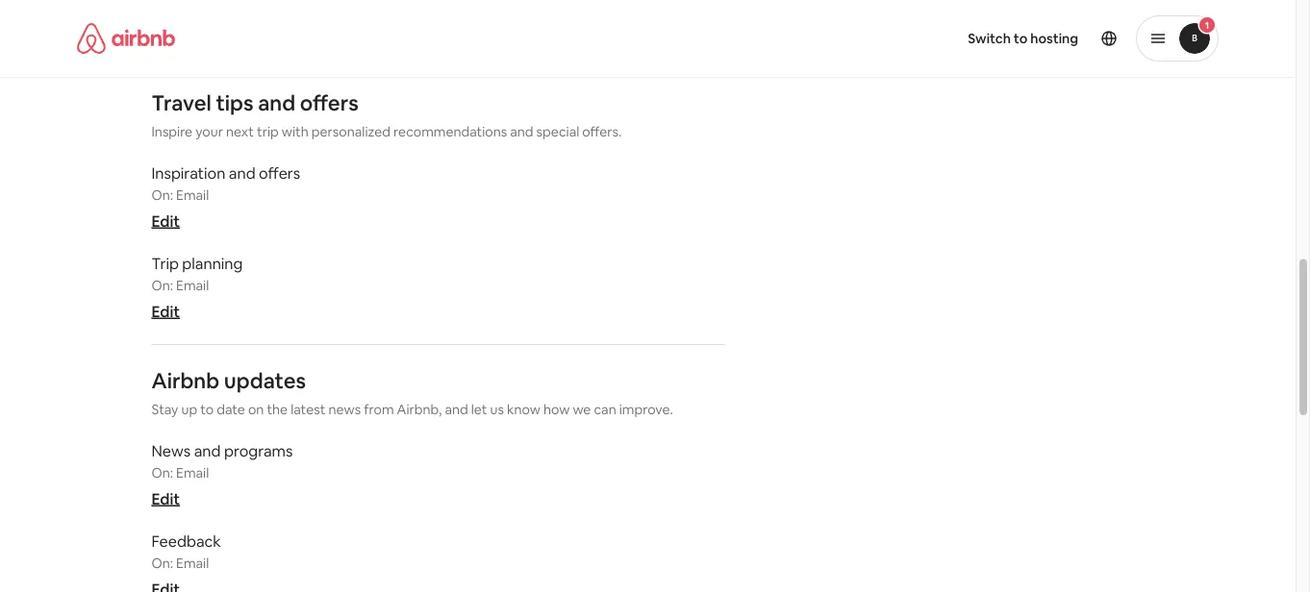 Task type: vqa. For each thing, say whether or not it's contained in the screenshot.
fourth Edit from the bottom of the page
yes



Task type: describe. For each thing, give the bounding box(es) containing it.
latest
[[291, 401, 325, 418]]

offers inside travel tips and offers inspire your next trip with personalized recommendations and special offers.
[[300, 89, 359, 116]]

offers.
[[582, 123, 622, 140]]

trip
[[257, 123, 279, 140]]

on
[[248, 401, 264, 418]]

the
[[267, 401, 288, 418]]

edit button for inspiration
[[151, 211, 180, 231]]

airbnb updates stay up to date on the latest news from airbnb, and let us know how we can improve.
[[151, 367, 673, 418]]

offers inside inspiration and offers on: email edit
[[259, 163, 300, 183]]

edit button for news
[[151, 489, 180, 509]]

and left special
[[510, 123, 533, 140]]

stay
[[151, 401, 178, 418]]

to inside airbnb updates stay up to date on the latest news from airbnb, and let us know how we can improve.
[[200, 401, 214, 418]]

1
[[1205, 19, 1209, 31]]

airbnb,
[[397, 401, 442, 418]]

and inside airbnb updates stay up to date on the latest news from airbnb, and let us know how we can improve.
[[445, 401, 468, 418]]

trip
[[151, 253, 179, 273]]

tips
[[216, 89, 253, 116]]

travel
[[151, 89, 211, 116]]

with
[[282, 123, 309, 140]]

we
[[573, 401, 591, 418]]

on: inside inspiration and offers on: email edit
[[151, 187, 173, 204]]

date
[[217, 401, 245, 418]]

trip planning on: email edit
[[151, 253, 243, 321]]

1 button
[[1136, 15, 1219, 62]]

your
[[195, 123, 223, 140]]

can
[[594, 401, 616, 418]]

and inside news and programs on: email edit
[[194, 441, 221, 461]]

switch to hosting link
[[956, 18, 1090, 59]]

and inside inspiration and offers on: email edit
[[229, 163, 255, 183]]

feedback on: email
[[151, 531, 221, 572]]

inspiration and offers on: email edit
[[151, 163, 300, 231]]

let
[[471, 401, 487, 418]]

updates
[[224, 367, 306, 394]]

to inside 'profile' element
[[1014, 30, 1028, 47]]

special
[[536, 123, 579, 140]]

news
[[328, 401, 361, 418]]

up
[[181, 401, 197, 418]]

1 edit button from the top
[[151, 24, 180, 43]]

inspire
[[151, 123, 192, 140]]

personalized
[[311, 123, 391, 140]]

on: inside trip planning on: email edit
[[151, 277, 173, 294]]

travel tips and offers inspire your next trip with personalized recommendations and special offers.
[[151, 89, 622, 140]]

on: inside feedback on: email
[[151, 555, 173, 572]]



Task type: locate. For each thing, give the bounding box(es) containing it.
how
[[543, 401, 570, 418]]

2 email from the top
[[176, 277, 209, 294]]

0 horizontal spatial to
[[200, 401, 214, 418]]

improve.
[[619, 401, 673, 418]]

edit button up travel
[[151, 24, 180, 43]]

3 edit from the top
[[151, 302, 180, 321]]

edit inside news and programs on: email edit
[[151, 489, 180, 509]]

hosting
[[1030, 30, 1078, 47]]

and right news
[[194, 441, 221, 461]]

1 vertical spatial offers
[[259, 163, 300, 183]]

know
[[507, 401, 540, 418]]

1 on: from the top
[[151, 187, 173, 204]]

2 on: from the top
[[151, 277, 173, 294]]

to
[[1014, 30, 1028, 47], [200, 401, 214, 418]]

and up trip
[[258, 89, 295, 116]]

email down feedback
[[176, 555, 209, 572]]

email inside inspiration and offers on: email edit
[[176, 187, 209, 204]]

planning
[[182, 253, 243, 273]]

email down news
[[176, 465, 209, 482]]

and left let at the bottom of page
[[445, 401, 468, 418]]

1 vertical spatial to
[[200, 401, 214, 418]]

on: inside news and programs on: email edit
[[151, 465, 173, 482]]

4 edit from the top
[[151, 489, 180, 509]]

edit inside trip planning on: email edit
[[151, 302, 180, 321]]

and down next
[[229, 163, 255, 183]]

and
[[258, 89, 295, 116], [510, 123, 533, 140], [229, 163, 255, 183], [445, 401, 468, 418], [194, 441, 221, 461]]

edit button up 'trip'
[[151, 211, 180, 231]]

edit button for trip
[[151, 302, 180, 321]]

4 on: from the top
[[151, 555, 173, 572]]

1 horizontal spatial to
[[1014, 30, 1028, 47]]

to right up
[[200, 401, 214, 418]]

profile element
[[671, 0, 1219, 77]]

inspiration
[[151, 163, 225, 183]]

on: down news
[[151, 465, 173, 482]]

to right switch
[[1014, 30, 1028, 47]]

2 edit button from the top
[[151, 211, 180, 231]]

news and programs on: email edit
[[151, 441, 293, 509]]

edit up travel
[[151, 24, 180, 43]]

offers
[[300, 89, 359, 116], [259, 163, 300, 183]]

email inside feedback on: email
[[176, 555, 209, 572]]

airbnb
[[151, 367, 219, 394]]

edit up 'trip'
[[151, 211, 180, 231]]

us
[[490, 401, 504, 418]]

offers down trip
[[259, 163, 300, 183]]

4 edit button from the top
[[151, 489, 180, 509]]

next
[[226, 123, 254, 140]]

0 vertical spatial offers
[[300, 89, 359, 116]]

on: down feedback
[[151, 555, 173, 572]]

on: down inspiration
[[151, 187, 173, 204]]

email down inspiration
[[176, 187, 209, 204]]

edit inside inspiration and offers on: email edit
[[151, 211, 180, 231]]

3 email from the top
[[176, 465, 209, 482]]

1 email from the top
[[176, 187, 209, 204]]

email inside trip planning on: email edit
[[176, 277, 209, 294]]

edit up feedback
[[151, 489, 180, 509]]

edit
[[151, 24, 180, 43], [151, 211, 180, 231], [151, 302, 180, 321], [151, 489, 180, 509]]

edit button down 'trip'
[[151, 302, 180, 321]]

feedback
[[151, 531, 221, 551]]

3 edit button from the top
[[151, 302, 180, 321]]

email inside news and programs on: email edit
[[176, 465, 209, 482]]

switch
[[968, 30, 1011, 47]]

recommendations
[[393, 123, 507, 140]]

1 edit from the top
[[151, 24, 180, 43]]

on: down 'trip'
[[151, 277, 173, 294]]

from
[[364, 401, 394, 418]]

switch to hosting
[[968, 30, 1078, 47]]

email down planning
[[176, 277, 209, 294]]

4 email from the top
[[176, 555, 209, 572]]

programs
[[224, 441, 293, 461]]

edit down 'trip'
[[151, 302, 180, 321]]

email
[[176, 187, 209, 204], [176, 277, 209, 294], [176, 465, 209, 482], [176, 555, 209, 572]]

news
[[151, 441, 191, 461]]

edit button up feedback
[[151, 489, 180, 509]]

on:
[[151, 187, 173, 204], [151, 277, 173, 294], [151, 465, 173, 482], [151, 555, 173, 572]]

2 edit from the top
[[151, 211, 180, 231]]

3 on: from the top
[[151, 465, 173, 482]]

edit button
[[151, 24, 180, 43], [151, 211, 180, 231], [151, 302, 180, 321], [151, 489, 180, 509]]

offers up personalized
[[300, 89, 359, 116]]

0 vertical spatial to
[[1014, 30, 1028, 47]]



